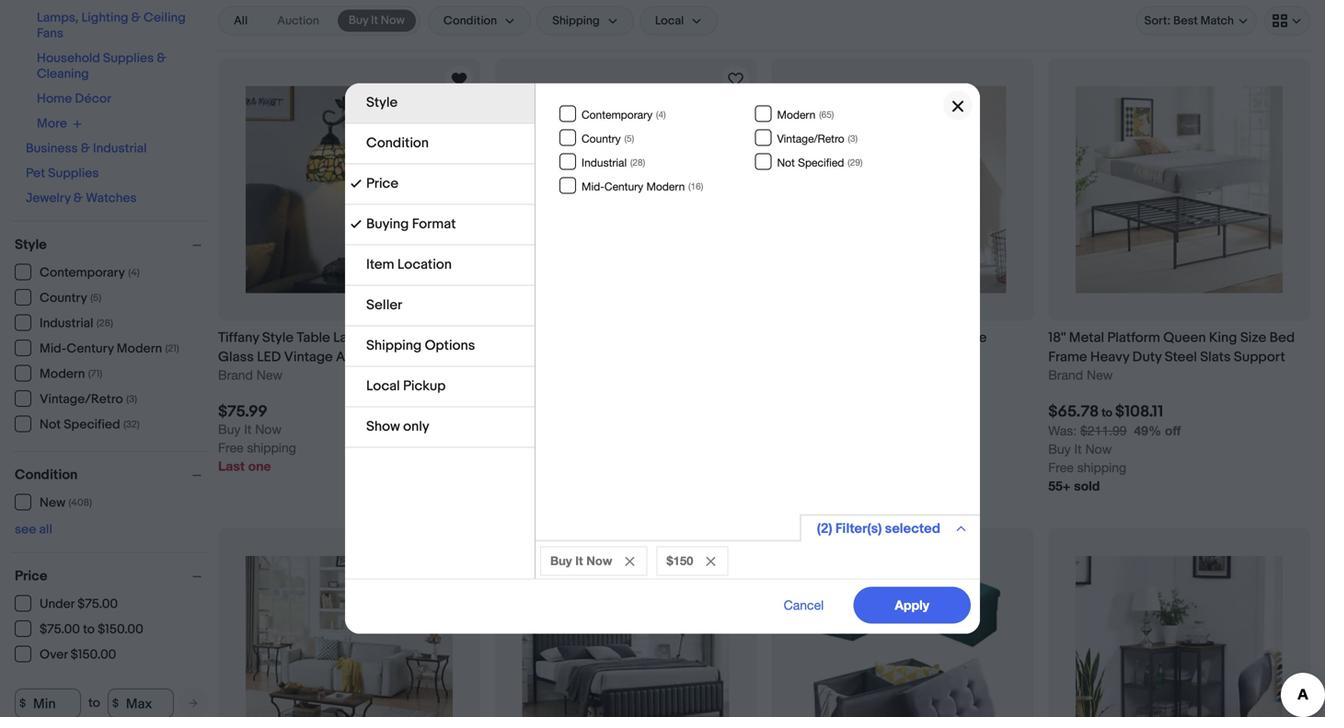 Task type: describe. For each thing, give the bounding box(es) containing it.
modern left (16)
[[647, 180, 685, 193]]

cancel
[[784, 597, 824, 613]]

0 vertical spatial industrial (28)
[[582, 156, 646, 169]]

local pickup
[[366, 378, 446, 394]]

$65.78 to $108.11 was: $211.99 49% off buy it now free shipping 55+ sold
[[1049, 402, 1181, 493]]

$65.54
[[495, 402, 547, 422]]

(408)
[[69, 497, 92, 509]]

stained
[[406, 329, 454, 346]]

workstation
[[772, 368, 847, 385]]

new up all
[[40, 495, 65, 511]]

1 horizontal spatial (4)
[[656, 109, 666, 119]]

modern (65)
[[777, 108, 834, 121]]

mid-century modern (16)
[[582, 180, 704, 193]]

lamp inside tiffany style table lamp desk stained glass led vintage art night light decor brand new
[[333, 329, 368, 346]]

industrial up mid-century modern (21)
[[40, 316, 93, 331]]

pickup
[[403, 378, 446, 394]]

1 vertical spatial vintage/retro (3)
[[40, 392, 137, 407]]

not specified (32)
[[40, 417, 140, 433]]

office
[[880, 349, 920, 365]]

1 vertical spatial price
[[15, 568, 47, 585]]

computer
[[772, 349, 836, 365]]

$65.78
[[1049, 402, 1099, 422]]

remove filter - buying format - buy it now image
[[625, 557, 635, 566]]

(71)
[[88, 368, 102, 380]]

buy inside $65.54 $68.99 buy it now free shipping
[[495, 440, 517, 455]]

it inside text field
[[371, 13, 378, 28]]

price inside tab
[[366, 175, 399, 192]]

(2) filter(s) selected button
[[800, 514, 980, 542]]

all
[[234, 14, 248, 28]]

home décor link
[[37, 91, 111, 107]]

buy it now inside dialog
[[551, 554, 613, 568]]

remove filter - price - maximum value in $ $150 image
[[706, 557, 716, 566]]

tiffany
[[218, 329, 259, 346]]

size
[[1241, 329, 1267, 346]]

not specified (29)
[[777, 156, 863, 169]]

format
[[412, 216, 456, 232]]

$ for maximum value in $ text box
[[112, 697, 119, 710]]

condition button
[[15, 467, 210, 483]]

pet supplies link
[[26, 166, 99, 181]]

table lamp desk green shell shape led vintage art bedside night light decor brand new
[[495, 329, 748, 382]]

condition inside dialog
[[366, 135, 429, 151]]

cleaning
[[37, 66, 89, 82]]

shipping
[[366, 337, 422, 354]]

off
[[1165, 423, 1181, 438]]

& down ceiling on the top
[[157, 51, 166, 66]]

location
[[398, 256, 452, 273]]

all
[[39, 522, 52, 538]]

corner desk laptop gaming table computer home office table workstation w/drawer
[[772, 329, 987, 385]]

lighting
[[81, 10, 128, 26]]

business & industrial pet supplies jewelry & watches
[[26, 141, 147, 206]]

1 horizontal spatial country (5)
[[582, 132, 634, 145]]

filter(s)
[[836, 521, 882, 537]]

it inside dialog
[[576, 554, 583, 568]]

dialog containing style
[[0, 0, 1326, 717]]

Minimum Value in $ text field
[[15, 689, 81, 717]]

selected
[[885, 521, 941, 537]]

vintage/retro (3) inside dialog
[[777, 132, 858, 145]]

more
[[37, 116, 67, 132]]

not for not specified (32)
[[40, 417, 61, 433]]

buy inside $75.99 buy it now free shipping last one
[[218, 422, 241, 437]]

lamps,
[[37, 10, 79, 26]]

1 vertical spatial industrial (28)
[[40, 316, 113, 331]]

(16)
[[689, 181, 704, 191]]

18'' metal platform queen king size bed frame heavy duty steel slats support link
[[1049, 328, 1311, 367]]

desk inside corner desk laptop gaming table computer home office table workstation w/drawer
[[819, 329, 851, 346]]

mid- for mid-century modern (16)
[[582, 180, 605, 193]]

Maximum Value in $ text field
[[108, 689, 174, 717]]

last
[[218, 458, 245, 474]]

watch table lamp desk green shell shape led vintage art bedside night light decor image
[[725, 69, 747, 91]]

household
[[37, 51, 100, 66]]

shipping inside $65.78 to $108.11 was: $211.99 49% off buy it now free shipping 55+ sold
[[1078, 460, 1127, 475]]

décor
[[75, 91, 111, 107]]

shipping inside $65.54 $68.99 buy it now free shipping
[[524, 458, 573, 474]]

3-piece coffee table & 2  nightstand end table occasional living room set wooden image
[[246, 556, 453, 717]]

table right gaming
[[954, 329, 987, 346]]

(3) inside dialog
[[848, 133, 858, 143]]

$75.99
[[218, 402, 268, 422]]

lamps, lighting & ceiling fans household supplies & cleaning home décor
[[37, 10, 186, 107]]

one
[[248, 458, 271, 474]]

0 horizontal spatial style
[[15, 237, 47, 253]]

55+
[[1049, 478, 1071, 493]]

table lamp desk green shell shape led vintage art bedside night light decor link
[[495, 328, 757, 367]]

tab list inside dialog
[[345, 83, 535, 448]]

shell
[[647, 329, 678, 346]]

it inside $65.78 to $108.11 was: $211.99 49% off buy it now free shipping 55+ sold
[[1075, 441, 1082, 457]]

$75.00 to $150.00
[[40, 622, 143, 638]]

apply
[[895, 597, 930, 613]]

home inside lamps, lighting & ceiling fans household supplies & cleaning home décor
[[37, 91, 72, 107]]

price button
[[15, 568, 210, 585]]

free inside $75.99 buy it now free shipping last one
[[218, 440, 243, 455]]

1 vertical spatial country
[[40, 290, 87, 306]]

to for $150.00
[[83, 622, 95, 638]]

decor for $65.54
[[696, 349, 736, 365]]

tiffany style table lamp desk stained glass led vintage art night light decor heading
[[218, 329, 470, 365]]

local
[[366, 378, 400, 394]]

century for mid-century modern (16)
[[605, 180, 644, 193]]

see
[[15, 522, 36, 538]]

table lamp desk green shell shape led vintage art bedside night light decor heading
[[495, 329, 748, 365]]

support
[[1234, 349, 1286, 365]]

frame
[[1049, 349, 1088, 365]]

supplies inside business & industrial pet supplies jewelry & watches
[[48, 166, 99, 181]]

bed
[[1270, 329, 1295, 346]]

modern left the (65)
[[777, 108, 816, 121]]

over $150.00
[[40, 647, 116, 663]]

$108.11
[[1116, 402, 1164, 422]]

specified for not specified (29)
[[798, 156, 845, 169]]

heavy
[[1091, 349, 1130, 365]]

led inside tiffany style table lamp desk stained glass led vintage art night light decor brand new
[[257, 349, 281, 365]]

tiffany style table lamp desk stained glass led vintage art night light decor image
[[246, 86, 453, 293]]

(2)
[[817, 521, 833, 537]]

1 vertical spatial contemporary (4)
[[40, 265, 140, 281]]

supplies inside lamps, lighting & ceiling fans household supplies & cleaning home décor
[[103, 51, 154, 66]]

vintage/retro inside dialog
[[777, 132, 845, 145]]

watches
[[86, 191, 137, 206]]

to for $108.11
[[1102, 406, 1113, 420]]

1 vertical spatial country (5)
[[40, 290, 101, 306]]

duty
[[1133, 349, 1162, 365]]

was:
[[1049, 423, 1077, 438]]

style button
[[15, 237, 210, 253]]

pet
[[26, 166, 45, 181]]

table inside table lamp desk green shell shape led vintage art bedside night light decor brand new
[[495, 329, 529, 346]]

apply button
[[854, 587, 971, 624]]

led inside table lamp desk green shell shape led vintage art bedside night light decor brand new
[[724, 329, 748, 346]]

item
[[366, 256, 394, 273]]

& left ceiling on the top
[[131, 10, 141, 26]]

corner storage cabinet floor cabinet storage shelves l-shaped end table w/door image
[[1076, 556, 1283, 717]]

(32)
[[123, 419, 140, 431]]

decor for $75.99
[[430, 349, 470, 365]]

$211.99
[[1081, 423, 1127, 438]]

1 vertical spatial $75.00
[[40, 622, 80, 638]]

business & industrial link
[[26, 141, 147, 156]]

modern left (71) on the bottom of the page
[[40, 366, 85, 382]]

18'' metal platform queen king size bed frame heavy duty steel slats support image
[[1076, 86, 1283, 293]]

brand for $75.99
[[218, 367, 253, 382]]

free inside $65.78 to $108.11 was: $211.99 49% off buy it now free shipping 55+ sold
[[1049, 460, 1074, 475]]

all link
[[223, 10, 259, 32]]



Task type: vqa. For each thing, say whether or not it's contained in the screenshot.


Task type: locate. For each thing, give the bounding box(es) containing it.
laptop
[[854, 329, 898, 346]]

led
[[724, 329, 748, 346], [257, 349, 281, 365]]

now inside $75.99 buy it now free shipping last one
[[255, 422, 282, 437]]

2 decor from the left
[[696, 349, 736, 365]]

(28) up mid-century modern (16)
[[630, 157, 646, 167]]

2 horizontal spatial style
[[366, 94, 398, 111]]

0 vertical spatial (4)
[[656, 109, 666, 119]]

1 horizontal spatial (5)
[[625, 133, 634, 143]]

0 vertical spatial contemporary (4)
[[582, 108, 666, 121]]

see all button
[[15, 522, 52, 538]]

0 vertical spatial specified
[[798, 156, 845, 169]]

2 $ from the left
[[112, 697, 119, 710]]

steel
[[1165, 349, 1198, 365]]

desk up computer at right
[[819, 329, 851, 346]]

(3)
[[848, 133, 858, 143], [126, 394, 137, 406]]

it down was:
[[1075, 441, 1082, 457]]

not down modern (71)
[[40, 417, 61, 433]]

0 vertical spatial (3)
[[848, 133, 858, 143]]

1 horizontal spatial condition
[[366, 135, 429, 151]]

home down laptop
[[839, 349, 877, 365]]

0 vertical spatial $75.00
[[77, 597, 118, 612]]

light down shell
[[662, 349, 693, 365]]

buying
[[366, 216, 409, 232]]

specified left (32)
[[64, 417, 120, 433]]

seller
[[366, 297, 402, 313]]

buy it now
[[349, 13, 405, 28], [551, 554, 613, 568]]

3 desk from the left
[[819, 329, 851, 346]]

not down modern (65)
[[777, 156, 795, 169]]

it down the $68.99 text field
[[521, 440, 528, 455]]

0 horizontal spatial price
[[15, 568, 47, 585]]

0 horizontal spatial mid-
[[40, 341, 67, 357]]

1 horizontal spatial not
[[777, 156, 795, 169]]

table right options
[[495, 329, 529, 346]]

1 night from the left
[[359, 349, 393, 365]]

gaming
[[901, 329, 951, 346]]

1 brand from the left
[[218, 367, 253, 382]]

brand inside 18'' metal platform queen king size bed frame heavy duty steel slats support brand new
[[1049, 367, 1084, 382]]

modern left (21)
[[117, 341, 162, 357]]

2 vintage from the left
[[495, 349, 544, 365]]

now inside dialog
[[587, 554, 613, 568]]

1 vertical spatial led
[[257, 349, 281, 365]]

0 horizontal spatial century
[[67, 341, 114, 357]]

None text field
[[1049, 423, 1127, 438]]

new inside table lamp desk green shell shape led vintage art bedside night light decor brand new
[[533, 367, 559, 382]]

1 horizontal spatial price
[[366, 175, 399, 192]]

country inside dialog
[[582, 132, 621, 145]]

to down under $75.00
[[83, 622, 95, 638]]

1 horizontal spatial (28)
[[630, 157, 646, 167]]

buy left remove filter - buying format - buy it now icon
[[551, 554, 572, 568]]

free inside $65.54 $68.99 buy it now free shipping
[[495, 458, 520, 474]]

mid- for mid-century modern (21)
[[40, 341, 67, 357]]

1 vertical spatial (4)
[[128, 267, 140, 279]]

table
[[297, 329, 330, 346], [495, 329, 529, 346], [954, 329, 987, 346], [923, 349, 956, 365]]

decor inside table lamp desk green shell shape led vintage art bedside night light decor brand new
[[696, 349, 736, 365]]

art
[[336, 349, 356, 365], [547, 349, 566, 365]]

only
[[403, 418, 430, 435]]

shipping options
[[366, 337, 475, 354]]

modern (71)
[[40, 366, 102, 382]]

1 light from the left
[[396, 349, 427, 365]]

new for $65.78
[[1087, 367, 1113, 382]]

to left maximum value in $ text box
[[88, 695, 100, 711]]

(4) up mid-century modern (16)
[[656, 109, 666, 119]]

industrial up watches
[[93, 141, 147, 156]]

art inside tiffany style table lamp desk stained glass led vintage art night light decor brand new
[[336, 349, 356, 365]]

industrial up mid-century modern (16)
[[582, 156, 627, 169]]

18'' metal platform queen king size bed frame heavy duty steel slats support heading
[[1049, 329, 1295, 365]]

industrial inside business & industrial pet supplies jewelry & watches
[[93, 141, 147, 156]]

contemporary up mid-century modern (16)
[[582, 108, 653, 121]]

style down "buy it now selected" text field
[[366, 94, 398, 111]]

& down 'pet supplies' link in the top of the page
[[74, 191, 83, 206]]

$65.54 $68.99 buy it now free shipping
[[495, 402, 573, 474]]

free down the $68.99 text field
[[495, 458, 520, 474]]

corner desk laptop gaming table computer home office table workstation w/drawer image
[[799, 86, 1007, 293]]

2 brand from the left
[[495, 367, 530, 382]]

(28) inside dialog
[[630, 157, 646, 167]]

buy it now right the auction on the left
[[349, 13, 405, 28]]

new up $75.99
[[257, 367, 283, 382]]

style right tiffany
[[262, 329, 294, 346]]

(5) up mid-century modern (16)
[[625, 133, 634, 143]]

contemporary (4) down style 'dropdown button'
[[40, 265, 140, 281]]

2 vertical spatial style
[[262, 329, 294, 346]]

industrial inside dialog
[[582, 156, 627, 169]]

cancel button
[[764, 587, 845, 624]]

1 horizontal spatial vintage/retro
[[777, 132, 845, 145]]

1 horizontal spatial light
[[662, 349, 693, 365]]

1 horizontal spatial (3)
[[848, 133, 858, 143]]

brand inside tiffany style table lamp desk stained glass led vintage art night light decor brand new
[[218, 367, 253, 382]]

contemporary (4) inside dialog
[[582, 108, 666, 121]]

free up last
[[218, 440, 243, 455]]

light for $75.99
[[396, 349, 427, 365]]

buy down the $68.99 text field
[[495, 440, 517, 455]]

it up one
[[244, 422, 252, 437]]

brand inside table lamp desk green shell shape led vintage art bedside night light decor brand new
[[495, 367, 530, 382]]

century up (71) on the bottom of the page
[[67, 341, 114, 357]]

led right 'glass'
[[257, 349, 281, 365]]

vintage right 'glass'
[[284, 349, 333, 365]]

country (5)
[[582, 132, 634, 145], [40, 290, 101, 306]]

vintage/retro up 'not specified (32)'
[[40, 392, 123, 407]]

price tab
[[345, 164, 535, 205]]

buying format tab
[[345, 205, 535, 245]]

country up mid-century modern (21)
[[40, 290, 87, 306]]

(4) down style 'dropdown button'
[[128, 267, 140, 279]]

decor down shape at right top
[[696, 349, 736, 365]]

now
[[381, 13, 405, 28], [255, 422, 282, 437], [532, 440, 559, 455], [1086, 441, 1112, 457], [587, 554, 613, 568]]

0 horizontal spatial buy it now
[[349, 13, 405, 28]]

$150.00
[[98, 622, 143, 638], [71, 647, 116, 663]]

1 horizontal spatial country
[[582, 132, 621, 145]]

it left remove filter - buying format - buy it now icon
[[576, 554, 583, 568]]

jewelry & watches link
[[26, 191, 137, 206]]

specified left the (29)
[[798, 156, 845, 169]]

buy inside dialog
[[551, 554, 572, 568]]

w/drawer
[[850, 368, 911, 385]]

(5) up mid-century modern (21)
[[90, 292, 101, 304]]

0 horizontal spatial brand
[[218, 367, 253, 382]]

$ down over $150.00 link
[[19, 697, 26, 710]]

it inside $65.54 $68.99 buy it now free shipping
[[521, 440, 528, 455]]

0 vertical spatial contemporary
[[582, 108, 653, 121]]

0 horizontal spatial supplies
[[48, 166, 99, 181]]

1 $ from the left
[[19, 697, 26, 710]]

1 horizontal spatial free
[[495, 458, 520, 474]]

0 horizontal spatial shipping
[[247, 440, 296, 455]]

$68.99
[[527, 422, 566, 437]]

desk up bedside
[[569, 329, 601, 346]]

new (408)
[[40, 495, 92, 511]]

(4)
[[656, 109, 666, 119], [128, 267, 140, 279]]

brand down 'glass'
[[218, 367, 253, 382]]

1 horizontal spatial specified
[[798, 156, 845, 169]]

1 horizontal spatial contemporary
[[582, 108, 653, 121]]

mid-century modern (21)
[[40, 341, 179, 357]]

1 horizontal spatial shipping
[[524, 458, 573, 474]]

0 horizontal spatial contemporary (4)
[[40, 265, 140, 281]]

1 vertical spatial mid-
[[40, 341, 67, 357]]

century for mid-century modern (21)
[[67, 341, 114, 357]]

buy down was:
[[1049, 441, 1071, 457]]

desk down seller
[[371, 329, 403, 346]]

vintage/retro down modern (65)
[[777, 132, 845, 145]]

0 vertical spatial $150.00
[[98, 622, 143, 638]]

lamp
[[333, 329, 368, 346], [532, 329, 566, 346]]

tab list
[[345, 83, 535, 448]]

not inside dialog
[[777, 156, 795, 169]]

auction
[[277, 14, 319, 28]]

decor
[[430, 349, 470, 365], [696, 349, 736, 365]]

1 vertical spatial (5)
[[90, 292, 101, 304]]

1 lamp from the left
[[333, 329, 368, 346]]

more button
[[37, 116, 82, 132]]

vintage up $65.54
[[495, 349, 544, 365]]

it inside $75.99 buy it now free shipping last one
[[244, 422, 252, 437]]

1 decor from the left
[[430, 349, 470, 365]]

show
[[366, 418, 400, 435]]

18''
[[1049, 329, 1066, 346]]

vintage inside table lamp desk green shell shape led vintage art bedside night light decor brand new
[[495, 349, 544, 365]]

1 horizontal spatial decor
[[696, 349, 736, 365]]

new down heavy
[[1087, 367, 1113, 382]]

buy inside text field
[[349, 13, 368, 28]]

(28) up mid-century modern (21)
[[97, 318, 113, 330]]

over
[[40, 647, 68, 663]]

it right the auction on the left
[[371, 13, 378, 28]]

2 horizontal spatial free
[[1049, 460, 1074, 475]]

night inside table lamp desk green shell shape led vintage art bedside night light decor brand new
[[625, 349, 659, 365]]

industrial
[[93, 141, 147, 156], [582, 156, 627, 169], [40, 316, 93, 331]]

(5)
[[625, 133, 634, 143], [90, 292, 101, 304]]

$75.99 buy it now free shipping last one
[[218, 402, 296, 474]]

new inside 18'' metal platform queen king size bed frame heavy duty steel slats support brand new
[[1087, 367, 1113, 382]]

you are watching this item, click to unwatch image
[[448, 69, 470, 91]]

light for $65.54
[[662, 349, 693, 365]]

contemporary (4) up mid-century modern (16)
[[582, 108, 666, 121]]

0 vertical spatial country (5)
[[582, 132, 634, 145]]

night
[[359, 349, 393, 365], [625, 349, 659, 365]]

bedside
[[570, 349, 622, 365]]

shipping up sold
[[1078, 460, 1127, 475]]

art inside table lamp desk green shell shape led vintage art bedside night light decor brand new
[[547, 349, 566, 365]]

shipping down $68.99
[[524, 458, 573, 474]]

country
[[582, 132, 621, 145], [40, 290, 87, 306]]

under $75.00
[[40, 597, 118, 612]]

buying format
[[366, 216, 456, 232]]

1 vertical spatial $150.00
[[71, 647, 116, 663]]

& right business
[[81, 141, 90, 156]]

$150
[[667, 554, 693, 568]]

free
[[218, 440, 243, 455], [495, 458, 520, 474], [1049, 460, 1074, 475]]

18'' metal platform queen king size bed frame heavy duty steel slats support brand new
[[1049, 329, 1295, 382]]

buy up last
[[218, 422, 241, 437]]

(21)
[[165, 343, 179, 355]]

tab list containing style
[[345, 83, 535, 448]]

price up "under"
[[15, 568, 47, 585]]

table inside tiffany style table lamp desk stained glass led vintage art night light decor brand new
[[297, 329, 330, 346]]

filter applied image
[[351, 219, 362, 230]]

1 vertical spatial specified
[[64, 417, 120, 433]]

(65)
[[819, 109, 834, 119]]

lamp left green
[[532, 329, 566, 346]]

(29)
[[848, 157, 863, 167]]

new for $65.54
[[533, 367, 559, 382]]

contemporary inside dialog
[[582, 108, 653, 121]]

industrial (28) up mid-century modern (16)
[[582, 156, 646, 169]]

led right shape at right top
[[724, 329, 748, 346]]

1 vertical spatial condition
[[15, 467, 78, 483]]

$150.00 down under $75.00
[[98, 622, 143, 638]]

1 horizontal spatial $
[[112, 697, 119, 710]]

0 horizontal spatial specified
[[64, 417, 120, 433]]

supplies down lamps, lighting & ceiling fans link
[[103, 51, 154, 66]]

0 horizontal spatial industrial (28)
[[40, 316, 113, 331]]

industrial (28) up mid-century modern (21)
[[40, 316, 113, 331]]

night for $65.54
[[625, 349, 659, 365]]

1 vertical spatial (28)
[[97, 318, 113, 330]]

see all
[[15, 522, 52, 538]]

1 desk from the left
[[371, 329, 403, 346]]

(5) inside dialog
[[625, 133, 634, 143]]

1 art from the left
[[336, 349, 356, 365]]

0 vertical spatial (5)
[[625, 133, 634, 143]]

0 horizontal spatial free
[[218, 440, 243, 455]]

shipping up one
[[247, 440, 296, 455]]

1 vertical spatial home
[[839, 349, 877, 365]]

home up more
[[37, 91, 72, 107]]

(3) up the (29)
[[848, 133, 858, 143]]

buy
[[349, 13, 368, 28], [218, 422, 241, 437], [495, 440, 517, 455], [1049, 441, 1071, 457], [551, 554, 572, 568]]

slats
[[1201, 349, 1231, 365]]

art left bedside
[[547, 349, 566, 365]]

$75.00
[[77, 597, 118, 612], [40, 622, 80, 638]]

supplies up jewelry & watches link
[[48, 166, 99, 181]]

new for $75.99
[[257, 367, 283, 382]]

0 horizontal spatial vintage/retro (3)
[[40, 392, 137, 407]]

buy it now left remove filter - buying format - buy it now icon
[[551, 554, 613, 568]]

1 horizontal spatial lamp
[[532, 329, 566, 346]]

1 horizontal spatial buy it now
[[551, 554, 613, 568]]

$68.99 text field
[[495, 422, 566, 437]]

lamps, lighting & ceiling fans link
[[37, 10, 186, 41]]

0 horizontal spatial home
[[37, 91, 72, 107]]

0 vertical spatial vintage/retro
[[777, 132, 845, 145]]

vintage/retro
[[777, 132, 845, 145], [40, 392, 123, 407]]

none text field containing was:
[[1049, 423, 1127, 438]]

style inside tiffany style table lamp desk stained glass led vintage art night light decor brand new
[[262, 329, 294, 346]]

0 vertical spatial style
[[366, 94, 398, 111]]

decor down stained
[[430, 349, 470, 365]]

century inside dialog
[[605, 180, 644, 193]]

0 horizontal spatial (5)
[[90, 292, 101, 304]]

table down gaming
[[923, 349, 956, 365]]

now inside $65.78 to $108.11 was: $211.99 49% off buy it now free shipping 55+ sold
[[1086, 441, 1112, 457]]

specified for not specified (32)
[[64, 417, 120, 433]]

glass
[[218, 349, 254, 365]]

brand for $65.54
[[495, 367, 530, 382]]

corner desk laptop gaming table computer home office table workstation w/drawer link
[[772, 328, 1034, 385]]

$
[[19, 697, 26, 710], [112, 697, 119, 710]]

mid- inside dialog
[[582, 180, 605, 193]]

lamp inside table lamp desk green shell shape led vintage art bedside night light decor brand new
[[532, 329, 566, 346]]

table lamp desk green shell shape led vintage art bedside night light decor image
[[523, 86, 730, 293]]

2 vertical spatial to
[[88, 695, 100, 711]]

shipping inside $75.99 buy it now free shipping last one
[[247, 440, 296, 455]]

to up $211.99
[[1102, 406, 1113, 420]]

night inside tiffany style table lamp desk stained glass led vintage art night light decor brand new
[[359, 349, 393, 365]]

0 vertical spatial buy it now
[[349, 13, 405, 28]]

country up mid-century modern (16)
[[582, 132, 621, 145]]

table right tiffany
[[297, 329, 330, 346]]

3 brand from the left
[[1049, 367, 1084, 382]]

0 vertical spatial supplies
[[103, 51, 154, 66]]

(3) up (32)
[[126, 394, 137, 406]]

$150.00 down '$75.00 to $150.00'
[[71, 647, 116, 663]]

free up 55+
[[1049, 460, 1074, 475]]

0 vertical spatial not
[[777, 156, 795, 169]]

buy it now link
[[338, 10, 416, 32]]

price right filter applied image
[[366, 175, 399, 192]]

night up local
[[359, 349, 393, 365]]

desk inside table lamp desk green shell shape led vintage art bedside night light decor brand new
[[569, 329, 601, 346]]

filter applied image
[[351, 178, 362, 189]]

0 horizontal spatial decor
[[430, 349, 470, 365]]

0 horizontal spatial light
[[396, 349, 427, 365]]

light down stained
[[396, 349, 427, 365]]

desk inside tiffany style table lamp desk stained glass led vintage art night light decor brand new
[[371, 329, 403, 346]]

30" velvet sofa footstool folding storage ottoman chair footrest stool bench image
[[799, 556, 1007, 717]]

0 horizontal spatial vintage/retro
[[40, 392, 123, 407]]

light inside table lamp desk green shell shape led vintage art bedside night light decor brand new
[[662, 349, 693, 365]]

2 horizontal spatial brand
[[1049, 367, 1084, 382]]

vintage inside tiffany style table lamp desk stained glass led vintage art night light decor brand new
[[284, 349, 333, 365]]

corner desk laptop gaming table computer home office table workstation w/drawer heading
[[772, 329, 987, 385]]

1 vintage from the left
[[284, 349, 333, 365]]

0 vertical spatial price
[[366, 175, 399, 192]]

lamp down seller
[[333, 329, 368, 346]]

1 horizontal spatial vintage/retro (3)
[[777, 132, 858, 145]]

condition up price tab
[[366, 135, 429, 151]]

night for $75.99
[[359, 349, 393, 365]]

dialog
[[0, 0, 1326, 717]]

1 vertical spatial not
[[40, 417, 61, 433]]

1 horizontal spatial art
[[547, 349, 566, 365]]

vintage/retro (3) up "not specified (29)"
[[777, 132, 858, 145]]

1 vertical spatial style
[[15, 237, 47, 253]]

night down green
[[625, 349, 659, 365]]

art left shipping
[[336, 349, 356, 365]]

fans
[[37, 26, 63, 41]]

(2) filter(s) selected
[[817, 521, 941, 537]]

vintage/retro (3) up 'not specified (32)'
[[40, 392, 137, 407]]

1 horizontal spatial brand
[[495, 367, 530, 382]]

1 horizontal spatial vintage
[[495, 349, 544, 365]]

corner
[[772, 329, 816, 346]]

decor inside tiffany style table lamp desk stained glass led vintage art night light decor brand new
[[430, 349, 470, 365]]

2 desk from the left
[[569, 329, 601, 346]]

$ down over $150.00
[[112, 697, 119, 710]]

2 light from the left
[[662, 349, 693, 365]]

style inside dialog
[[366, 94, 398, 111]]

$75.00 up '$75.00 to $150.00'
[[77, 597, 118, 612]]

buy right the auction on the left
[[349, 13, 368, 28]]

new inside tiffany style table lamp desk stained glass led vintage art night light decor brand new
[[257, 367, 283, 382]]

country (5) up mid-century modern (21)
[[40, 290, 101, 306]]

home inside corner desk laptop gaming table computer home office table workstation w/drawer
[[839, 349, 877, 365]]

1 horizontal spatial century
[[605, 180, 644, 193]]

now inside text field
[[381, 13, 405, 28]]

1 horizontal spatial led
[[724, 329, 748, 346]]

shape
[[681, 329, 721, 346]]

2 lamp from the left
[[532, 329, 566, 346]]

1 horizontal spatial contemporary (4)
[[582, 108, 666, 121]]

household supplies & cleaning link
[[37, 51, 166, 82]]

0 vertical spatial led
[[724, 329, 748, 346]]

0 horizontal spatial led
[[257, 349, 281, 365]]

king
[[1210, 329, 1238, 346]]

upholstered bed frame twin full queen size metal slats platform with headboard image
[[523, 556, 730, 717]]

under
[[40, 597, 75, 612]]

0 horizontal spatial condition
[[15, 467, 78, 483]]

0 vertical spatial mid-
[[582, 180, 605, 193]]

ceiling
[[144, 10, 186, 26]]

tiffany style table lamp desk stained glass led vintage art night light decor link
[[218, 328, 480, 367]]

brand down frame
[[1049, 367, 1084, 382]]

0 horizontal spatial desk
[[371, 329, 403, 346]]

not for not specified (29)
[[777, 156, 795, 169]]

1 vertical spatial contemporary
[[40, 265, 125, 281]]

49%
[[1135, 423, 1162, 438]]

2 art from the left
[[547, 349, 566, 365]]

now inside $65.54 $68.99 buy it now free shipping
[[532, 440, 559, 455]]

0 horizontal spatial (3)
[[126, 394, 137, 406]]

1 vertical spatial to
[[83, 622, 95, 638]]

0 vertical spatial to
[[1102, 406, 1113, 420]]

1 vertical spatial (3)
[[126, 394, 137, 406]]

2 night from the left
[[625, 349, 659, 365]]

metal
[[1070, 329, 1105, 346]]

1 vertical spatial vintage/retro
[[40, 392, 123, 407]]

green
[[605, 329, 644, 346]]

0 horizontal spatial vintage
[[284, 349, 333, 365]]

contemporary down style 'dropdown button'
[[40, 265, 125, 281]]

$75.00 to $150.00 link
[[15, 620, 144, 638]]

0 vertical spatial condition
[[366, 135, 429, 151]]

Buy It Now selected text field
[[349, 12, 405, 29]]

buy inside $65.78 to $108.11 was: $211.99 49% off buy it now free shipping 55+ sold
[[1049, 441, 1071, 457]]

0 horizontal spatial $
[[19, 697, 26, 710]]

supplies
[[103, 51, 154, 66], [48, 166, 99, 181]]

0 horizontal spatial contemporary
[[40, 265, 125, 281]]

0 vertical spatial (28)
[[630, 157, 646, 167]]

0 vertical spatial century
[[605, 180, 644, 193]]

$ for minimum value in $ text field
[[19, 697, 26, 710]]

0 horizontal spatial country
[[40, 290, 87, 306]]

condition up new (408)
[[15, 467, 78, 483]]

light inside tiffany style table lamp desk stained glass led vintage art night light decor brand new
[[396, 349, 427, 365]]

to inside $65.78 to $108.11 was: $211.99 49% off buy it now free shipping 55+ sold
[[1102, 406, 1113, 420]]

condition
[[366, 135, 429, 151], [15, 467, 78, 483]]

&
[[131, 10, 141, 26], [157, 51, 166, 66], [81, 141, 90, 156], [74, 191, 83, 206]]

century left (16)
[[605, 180, 644, 193]]

options
[[425, 337, 475, 354]]

0 vertical spatial vintage/retro (3)
[[777, 132, 858, 145]]



